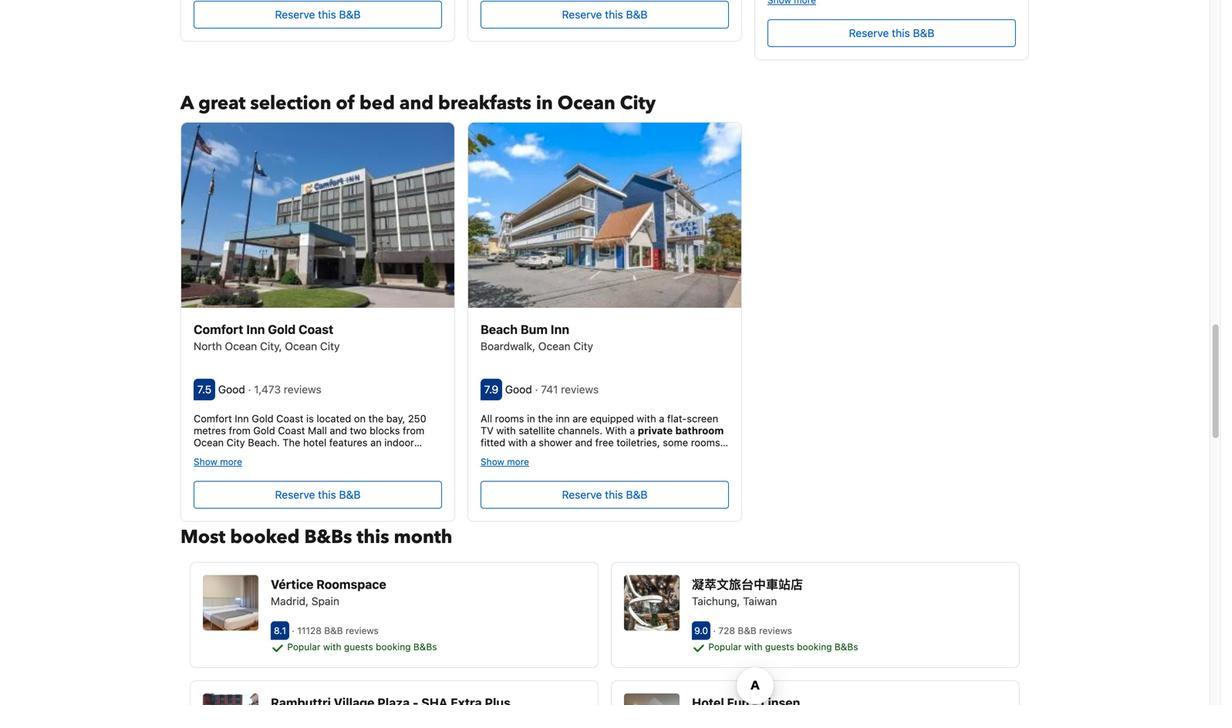 Task type: vqa. For each thing, say whether or not it's contained in the screenshot.
Private pool
no



Task type: locate. For each thing, give the bounding box(es) containing it.
show more button up "towels."
[[481, 456, 529, 467]]

free
[[596, 437, 614, 448]]

2 vertical spatial coast
[[278, 425, 305, 436]]

0 vertical spatial beach
[[481, 322, 518, 337]]

show inside beach bum inn section
[[481, 457, 505, 467]]

the inside comfort inn gold coast is located on the bay, 250 metres from gold coast mall and two blocks from ocean city beach. the hotel features an indoor heated pool and hot tub and fitness centre. free wifi is offered.
[[369, 413, 384, 424]]

0 horizontal spatial from 741 reviews element
[[292, 626, 381, 636]]

with up the fitted
[[497, 425, 516, 436]]

0 horizontal spatial good
[[218, 383, 245, 396]]

beach bum inn link
[[481, 320, 729, 339]]

this
[[318, 8, 336, 21], [605, 8, 623, 21], [892, 27, 910, 39], [318, 489, 336, 501], [605, 489, 623, 501], [357, 525, 389, 550]]

guests down 11128 b&b reviews
[[344, 642, 373, 653]]

1 vertical spatial bum
[[524, 449, 545, 460]]

all
[[481, 413, 492, 424]]

beach inside beach bum inn boardwalk, ocean city
[[481, 322, 518, 337]]

show inside comfort inn gold coast section
[[194, 457, 218, 467]]

1 horizontal spatial good
[[505, 383, 532, 396]]

show for comfort
[[194, 457, 218, 467]]

1 show from the left
[[194, 457, 218, 467]]

2 vertical spatial rooms
[[576, 461, 606, 472]]

7.5 good 1,473 reviews
[[197, 383, 325, 396]]

bed
[[360, 91, 395, 116], [633, 461, 651, 472]]

b&bs
[[304, 525, 352, 550], [414, 642, 437, 653], [835, 642, 859, 653]]

0 horizontal spatial show more
[[194, 457, 242, 467]]

from 741 reviews element for roomspace
[[292, 626, 381, 636]]

2 show more button from the left
[[481, 456, 529, 467]]

good
[[218, 383, 245, 396], [505, 383, 532, 396]]

1 vertical spatial in
[[527, 413, 535, 424]]

city
[[620, 91, 656, 116], [320, 340, 340, 353], [574, 340, 593, 353], [227, 437, 245, 448]]

show more up "towels."
[[481, 457, 529, 467]]

beach up boardwalk,
[[481, 322, 518, 337]]

1 vertical spatial beach
[[493, 449, 522, 460]]

from 741 reviews element containing 741 reviews
[[535, 383, 602, 396]]

booking
[[376, 642, 411, 653], [797, 642, 832, 653]]

reserve this b&b inside comfort inn gold coast section
[[275, 489, 361, 501]]

bed down city
[[633, 461, 651, 472]]

is up the mall
[[306, 413, 314, 424]]

a
[[659, 413, 665, 424], [630, 425, 635, 436], [531, 437, 536, 448], [623, 449, 628, 460]]

1 horizontal spatial rooms
[[576, 461, 606, 472]]

show more button down metres
[[194, 456, 242, 467]]

comfort
[[194, 322, 243, 337], [194, 413, 232, 424]]

coast
[[299, 322, 334, 337], [276, 413, 304, 424], [278, 425, 305, 436]]

inn inside comfort inn gold coast is located on the bay, 250 metres from gold coast mall and two blocks from ocean city beach. the hotel features an indoor heated pool and hot tub and fitness centre. free wifi is offered.
[[235, 413, 249, 424]]

good right scored 7.5 'element' at the left bottom of the page
[[218, 383, 245, 396]]

1 horizontal spatial from
[[403, 425, 425, 436]]

b&bs down vértice roomspace link at the bottom of page
[[414, 642, 437, 653]]

inn up city,
[[246, 322, 265, 337]]

popular down 11128
[[287, 642, 321, 653]]

bed inside private bathroom fitted with a shower and free toiletries, some rooms at beach bum inn also feature a city view. at the accommodation the rooms have bed linen and towels.
[[633, 461, 651, 472]]

towels.
[[481, 473, 514, 484]]

popular down 728
[[709, 642, 742, 653]]

1 horizontal spatial popular
[[709, 642, 742, 653]]

0 horizontal spatial rated good element
[[218, 383, 248, 396]]

inn up 741
[[551, 322, 570, 337]]

0 horizontal spatial popular
[[287, 642, 321, 653]]

popular with guests booking b&bs
[[285, 642, 437, 653], [706, 642, 859, 653]]

inn down shower
[[548, 449, 562, 460]]

beach bum inn boardwalk, ocean city
[[481, 322, 593, 353]]

reserve this b&b link
[[194, 1, 442, 28], [481, 1, 729, 28], [768, 19, 1016, 47], [194, 481, 442, 509], [481, 481, 729, 509]]

good for beach
[[505, 383, 532, 396]]

2 good from the left
[[505, 383, 532, 396]]

boardwalk,
[[481, 340, 536, 353]]

from 741 reviews element up inn in the bottom of the page
[[535, 383, 602, 396]]

hotel
[[303, 437, 327, 448]]

rated good element for comfort
[[218, 383, 248, 396]]

1 horizontal spatial bed
[[633, 461, 651, 472]]

reviews up are
[[561, 383, 599, 396]]

scored 8.1 element
[[271, 622, 289, 640]]

the
[[369, 413, 384, 424], [538, 413, 553, 424], [690, 449, 705, 460], [558, 461, 574, 472]]

b&b inside beach bum inn section
[[626, 489, 648, 501]]

view.
[[651, 449, 674, 460]]

rooms down bathroom
[[691, 437, 720, 448]]

reviews down taiwan
[[759, 626, 793, 636]]

show more inside beach bum inn section
[[481, 457, 529, 467]]

in right breakfasts
[[536, 91, 553, 116]]

reserve this b&b link inside beach bum inn section
[[481, 481, 729, 509]]

1 booking from the left
[[376, 642, 411, 653]]

vértice roomspace madrid, spain
[[271, 577, 387, 608]]

show more inside comfort inn gold coast section
[[194, 457, 242, 467]]

1 show more from the left
[[194, 457, 242, 467]]

reviews right 1,473
[[284, 383, 322, 396]]

show more down metres
[[194, 457, 242, 467]]

satellite
[[519, 425, 555, 436]]

reviews
[[284, 383, 322, 396], [561, 383, 599, 396], [346, 626, 379, 636], [759, 626, 793, 636]]

0 vertical spatial comfort
[[194, 322, 243, 337]]

2 popular from the left
[[709, 642, 742, 653]]

booking for vértice roomspace
[[376, 642, 411, 653]]

1 popular with guests booking b&bs from the left
[[285, 642, 437, 653]]

rated good element inside comfort inn gold coast section
[[218, 383, 248, 396]]

shower
[[539, 437, 573, 448]]

city inside comfort inn gold coast north ocean city, ocean city
[[320, 340, 340, 353]]

1 horizontal spatial show
[[481, 457, 505, 467]]

1 vertical spatial bed
[[633, 461, 651, 472]]

more inside beach bum inn section
[[507, 457, 529, 467]]

2 rated good element from the left
[[505, 383, 535, 396]]

good inside beach bum inn section
[[505, 383, 532, 396]]

0 horizontal spatial more
[[220, 457, 242, 467]]

from 1,473 reviews element
[[248, 383, 325, 396]]

1 horizontal spatial more
[[507, 457, 529, 467]]

show more button for comfort
[[194, 456, 242, 467]]

booking down 11128 b&b reviews
[[376, 642, 411, 653]]

tv
[[481, 425, 494, 436]]

0 vertical spatial gold
[[268, 322, 296, 337]]

ocean
[[558, 91, 616, 116], [225, 340, 257, 353], [285, 340, 317, 353], [539, 340, 571, 353], [194, 437, 224, 448]]

凝萃文旅台中車站店 image
[[624, 575, 680, 631]]

show down metres
[[194, 457, 218, 467]]

of
[[336, 91, 355, 116]]

beach
[[481, 322, 518, 337], [493, 449, 522, 460]]

reserve
[[275, 8, 315, 21], [562, 8, 602, 21], [849, 27, 889, 39], [275, 489, 315, 501], [562, 489, 602, 501]]

at
[[481, 449, 490, 460]]

2 popular with guests booking b&bs from the left
[[706, 642, 859, 653]]

0 horizontal spatial show
[[194, 457, 218, 467]]

comfort inn gold coast section
[[181, 122, 455, 522]]

1 horizontal spatial from 741 reviews element
[[535, 383, 602, 396]]

0 horizontal spatial booking
[[376, 642, 411, 653]]

1 show more button from the left
[[194, 456, 242, 467]]

from 741 reviews element
[[535, 383, 602, 396], [292, 626, 381, 636], [713, 626, 795, 636]]

1 from from the left
[[229, 425, 251, 436]]

beach inside private bathroom fitted with a shower and free toiletries, some rooms at beach bum inn also feature a city view. at the accommodation the rooms have bed linen and towels.
[[493, 449, 522, 460]]

from 741 reviews element down taiwan
[[713, 626, 795, 636]]

1 horizontal spatial show more
[[481, 457, 529, 467]]

inn
[[246, 322, 265, 337], [551, 322, 570, 337], [235, 413, 249, 424], [548, 449, 562, 460]]

scored 7.9 element
[[481, 379, 502, 400]]

from 741 reviews element for taichung,
[[713, 626, 795, 636]]

2 comfort from the top
[[194, 413, 232, 424]]

1 good from the left
[[218, 383, 245, 396]]

a up have
[[623, 449, 628, 460]]

show
[[194, 457, 218, 467], [481, 457, 505, 467]]

show more button inside beach bum inn section
[[481, 456, 529, 467]]

1 vertical spatial coast
[[276, 413, 304, 424]]

2 horizontal spatial from 741 reviews element
[[713, 626, 795, 636]]

comfort inn gold coast image
[[181, 123, 455, 308]]

from down 250 on the bottom of the page
[[403, 425, 425, 436]]

1 comfort from the top
[[194, 322, 243, 337]]

comfort up north
[[194, 322, 243, 337]]

fitted
[[481, 437, 506, 448]]

more up "towels."
[[507, 457, 529, 467]]

bed right of
[[360, 91, 395, 116]]

1 horizontal spatial rated good element
[[505, 383, 535, 396]]

comfort inside comfort inn gold coast is located on the bay, 250 metres from gold coast mall and two blocks from ocean city beach. the hotel features an indoor heated pool and hot tub and fitness centre. free wifi is offered.
[[194, 413, 232, 424]]

most
[[181, 525, 226, 550]]

0 vertical spatial bum
[[521, 322, 548, 337]]

1 popular from the left
[[287, 642, 321, 653]]

booked
[[230, 525, 300, 550]]

popular
[[287, 642, 321, 653], [709, 642, 742, 653]]

1 vertical spatial rooms
[[691, 437, 720, 448]]

1 vertical spatial gold
[[252, 413, 274, 424]]

from up pool
[[229, 425, 251, 436]]

vértice roomspace image
[[203, 575, 259, 631]]

gold inside comfort inn gold coast north ocean city, ocean city
[[268, 322, 296, 337]]

bum up accommodation
[[524, 449, 545, 460]]

indoor
[[385, 437, 414, 448]]

guests down 728 b&b reviews
[[765, 642, 795, 653]]

bum inside private bathroom fitted with a shower and free toiletries, some rooms at beach bum inn also feature a city view. at the accommodation the rooms have bed linen and towels.
[[524, 449, 545, 460]]

1 guests from the left
[[344, 642, 373, 653]]

scored 9.0 element
[[692, 622, 711, 640]]

the up satellite
[[538, 413, 553, 424]]

comfort up metres
[[194, 413, 232, 424]]

show more button inside comfort inn gold coast section
[[194, 456, 242, 467]]

b&bs for taichung,
[[835, 642, 859, 653]]

from 741 reviews element down spain on the left
[[292, 626, 381, 636]]

0 vertical spatial in
[[536, 91, 553, 116]]

1 horizontal spatial b&bs
[[414, 642, 437, 653]]

from 741 reviews element containing 11128 b&b reviews
[[292, 626, 381, 636]]

a great selection of bed and breakfasts in ocean city
[[181, 91, 656, 116]]

heated
[[194, 449, 226, 460]]

2 horizontal spatial b&bs
[[835, 642, 859, 653]]

inn
[[556, 413, 570, 424]]

1 horizontal spatial show more button
[[481, 456, 529, 467]]

inn inside beach bum inn boardwalk, ocean city
[[551, 322, 570, 337]]

2 show from the left
[[481, 457, 505, 467]]

the up "blocks"
[[369, 413, 384, 424]]

bum up boardwalk,
[[521, 322, 548, 337]]

gold
[[268, 322, 296, 337], [252, 413, 274, 424], [253, 425, 275, 436]]

and down beach.
[[252, 449, 269, 460]]

inn inside comfort inn gold coast north ocean city, ocean city
[[246, 322, 265, 337]]

1 horizontal spatial popular with guests booking b&bs
[[706, 642, 859, 653]]

inn inside private bathroom fitted with a shower and free toiletries, some rooms at beach bum inn also feature a city view. at the accommodation the rooms have bed linen and towels.
[[548, 449, 562, 460]]

from
[[229, 425, 251, 436], [403, 425, 425, 436]]

reserve inside beach bum inn section
[[562, 489, 602, 501]]

city,
[[260, 340, 282, 353]]

0 vertical spatial bed
[[360, 91, 395, 116]]

0 horizontal spatial in
[[527, 413, 535, 424]]

feature
[[587, 449, 620, 460]]

popular with guests booking b&bs down 728 b&b reviews
[[706, 642, 859, 653]]

booking down 凝萃文旅台中車站店 link
[[797, 642, 832, 653]]

in up satellite
[[527, 413, 535, 424]]

with
[[637, 413, 656, 424], [497, 425, 516, 436], [508, 437, 528, 448], [323, 642, 342, 653], [745, 642, 763, 653]]

0 horizontal spatial guests
[[344, 642, 373, 653]]

1 horizontal spatial is
[[306, 413, 314, 424]]

great
[[198, 91, 246, 116]]

0 vertical spatial is
[[306, 413, 314, 424]]

0 horizontal spatial from
[[229, 425, 251, 436]]

ocean inside beach bum inn boardwalk, ocean city
[[539, 340, 571, 353]]

1 vertical spatial is
[[194, 461, 201, 472]]

comfort inside comfort inn gold coast north ocean city, ocean city
[[194, 322, 243, 337]]

0 vertical spatial coast
[[299, 322, 334, 337]]

centre.
[[362, 449, 395, 460]]

凝萃文旅台中車站店 link
[[692, 575, 1007, 594]]

1 more from the left
[[220, 457, 242, 467]]

beach bum inn section
[[468, 122, 742, 522]]

2 more from the left
[[507, 457, 529, 467]]

beach up accommodation
[[493, 449, 522, 460]]

north
[[194, 340, 222, 353]]

beach.
[[248, 437, 280, 448]]

1 horizontal spatial booking
[[797, 642, 832, 653]]

spain
[[312, 595, 339, 608]]

inn up beach.
[[235, 413, 249, 424]]

rooms down feature
[[576, 461, 606, 472]]

2 booking from the left
[[797, 642, 832, 653]]

flat-
[[667, 413, 687, 424]]

rooms right the all
[[495, 413, 524, 424]]

rated good element right scored 7.9 element
[[505, 383, 535, 396]]

with down satellite
[[508, 437, 528, 448]]

rated good element right scored 7.5 'element' at the left bottom of the page
[[218, 383, 248, 396]]

coast inside comfort inn gold coast north ocean city, ocean city
[[299, 322, 334, 337]]

features
[[329, 437, 368, 448]]

rated good element
[[218, 383, 248, 396], [505, 383, 535, 396]]

with down 11128 b&b reviews
[[323, 642, 342, 653]]

1 rated good element from the left
[[218, 383, 248, 396]]

good inside comfort inn gold coast section
[[218, 383, 245, 396]]

from 741 reviews element containing 728 b&b reviews
[[713, 626, 795, 636]]

2 guests from the left
[[765, 642, 795, 653]]

0 vertical spatial rooms
[[495, 413, 524, 424]]

and
[[400, 91, 434, 116], [330, 425, 347, 436], [575, 437, 593, 448], [252, 449, 269, 460], [308, 449, 326, 460], [679, 461, 696, 472]]

0 horizontal spatial popular with guests booking b&bs
[[285, 642, 437, 653]]

fitness
[[328, 449, 360, 460]]

and left breakfasts
[[400, 91, 434, 116]]

comfort inn gold coast link
[[194, 320, 442, 339]]

popular with guests booking b&bs down 11128 b&b reviews
[[285, 642, 437, 653]]

guests for roomspace
[[344, 642, 373, 653]]

show more
[[194, 457, 242, 467], [481, 457, 529, 467]]

2 show more from the left
[[481, 457, 529, 467]]

0 horizontal spatial show more button
[[194, 456, 242, 467]]

b&bs up roomspace
[[304, 525, 352, 550]]

and down channels.
[[575, 437, 593, 448]]

more down metres
[[220, 457, 242, 467]]

b&bs down 凝萃文旅台中車站店 link
[[835, 642, 859, 653]]

more inside comfort inn gold coast section
[[220, 457, 242, 467]]

bum inside beach bum inn boardwalk, ocean city
[[521, 322, 548, 337]]

is down the heated
[[194, 461, 201, 472]]

0 horizontal spatial b&bs
[[304, 525, 352, 550]]

with up 'private'
[[637, 413, 656, 424]]

reserve this b&b inside beach bum inn section
[[562, 489, 648, 501]]

wifi
[[421, 449, 442, 460]]

0 horizontal spatial rooms
[[495, 413, 524, 424]]

good right scored 7.9 element
[[505, 383, 532, 396]]

good for comfort
[[218, 383, 245, 396]]

linen
[[654, 461, 676, 472]]

1 vertical spatial comfort
[[194, 413, 232, 424]]

show up "towels."
[[481, 457, 505, 467]]

1 horizontal spatial guests
[[765, 642, 795, 653]]



Task type: describe. For each thing, give the bounding box(es) containing it.
city
[[631, 449, 648, 460]]

2 horizontal spatial rooms
[[691, 437, 720, 448]]

the right "at"
[[690, 449, 705, 460]]

2 from from the left
[[403, 425, 425, 436]]

madrid,
[[271, 595, 309, 608]]

1,473
[[254, 383, 281, 396]]

reserve inside comfort inn gold coast section
[[275, 489, 315, 501]]

728 b&b reviews
[[716, 626, 795, 636]]

vértice
[[271, 577, 314, 592]]

741
[[541, 383, 558, 396]]

b&bs for roomspace
[[414, 642, 437, 653]]

comfort for comfort inn gold coast is located on the bay, 250 metres from gold coast mall and two blocks from ocean city beach. the hotel features an indoor heated pool and hot tub and fitness centre. free wifi is offered.
[[194, 413, 232, 424]]

more for comfort
[[220, 457, 242, 467]]

toiletries,
[[617, 437, 660, 448]]

an
[[371, 437, 382, 448]]

7.9
[[484, 383, 499, 396]]

bathroom
[[676, 425, 724, 436]]

11128
[[297, 626, 322, 636]]

reviews inside comfort inn gold coast section
[[284, 383, 322, 396]]

0 horizontal spatial bed
[[360, 91, 395, 116]]

show more for beach
[[481, 457, 529, 467]]

rooms inside all rooms in the inn are equipped with a flat-screen tv with satellite channels. with a
[[495, 413, 524, 424]]

month
[[394, 525, 453, 550]]

taiwan
[[743, 595, 777, 608]]

city inside beach bum inn boardwalk, ocean city
[[574, 340, 593, 353]]

gold for comfort inn gold coast is located on the bay, 250 metres from gold coast mall and two blocks from ocean city beach. the hotel features an indoor heated pool and hot tub and fitness centre. free wifi is offered.
[[252, 413, 274, 424]]

1 horizontal spatial in
[[536, 91, 553, 116]]

the
[[283, 437, 301, 448]]

show more button for beach
[[481, 456, 529, 467]]

9.0
[[695, 626, 708, 636]]

also
[[565, 449, 584, 460]]

taichung,
[[692, 595, 740, 608]]

at
[[677, 449, 687, 460]]

the inside all rooms in the inn are equipped with a flat-screen tv with satellite channels. with a
[[538, 413, 553, 424]]

comfort for comfort inn gold coast north ocean city, ocean city
[[194, 322, 243, 337]]

凝萃文旅台中車站店
[[692, 577, 803, 592]]

coast for comfort inn gold coast north ocean city, ocean city
[[299, 322, 334, 337]]

city inside comfort inn gold coast is located on the bay, 250 metres from gold coast mall and two blocks from ocean city beach. the hotel features an indoor heated pool and hot tub and fitness centre. free wifi is offered.
[[227, 437, 245, 448]]

metres
[[194, 425, 226, 436]]

ocean inside comfort inn gold coast is located on the bay, 250 metres from gold coast mall and two blocks from ocean city beach. the hotel features an indoor heated pool and hot tub and fitness centre. free wifi is offered.
[[194, 437, 224, 448]]

bay,
[[386, 413, 405, 424]]

are
[[573, 413, 588, 424]]

have
[[608, 461, 630, 472]]

most booked b&bs this month
[[181, 525, 453, 550]]

728
[[719, 626, 735, 636]]

scored 7.5 element
[[194, 379, 215, 400]]

pool
[[229, 449, 249, 460]]

show more for comfort
[[194, 457, 242, 467]]

some
[[663, 437, 688, 448]]

roomspace
[[317, 577, 387, 592]]

equipped
[[590, 413, 634, 424]]

hot
[[272, 449, 287, 460]]

gold for comfort inn gold coast north ocean city, ocean city
[[268, 322, 296, 337]]

comfort inn gold coast north ocean city, ocean city
[[194, 322, 340, 353]]

popular with guests booking b&bs for taichung,
[[706, 642, 859, 653]]

and down located
[[330, 425, 347, 436]]

7.9 good 741 reviews
[[484, 383, 602, 396]]

mall
[[308, 425, 327, 436]]

guests for taichung,
[[765, 642, 795, 653]]

and down "at"
[[679, 461, 696, 472]]

private
[[638, 425, 673, 436]]

a down satellite
[[531, 437, 536, 448]]

8.1
[[274, 626, 286, 636]]

reviews down roomspace
[[346, 626, 379, 636]]

booking for 凝萃文旅台中車站店
[[797, 642, 832, 653]]

popular for taichung,
[[709, 642, 742, 653]]

popular for roomspace
[[287, 642, 321, 653]]

selection
[[250, 91, 331, 116]]

reviews inside beach bum inn section
[[561, 383, 599, 396]]

popular with guests booking b&bs for roomspace
[[285, 642, 437, 653]]

two
[[350, 425, 367, 436]]

凝萃文旅台中車站店 taichung, taiwan
[[692, 577, 803, 608]]

tub
[[290, 449, 305, 460]]

b&b inside comfort inn gold coast section
[[339, 489, 361, 501]]

breakfasts
[[438, 91, 532, 116]]

with inside private bathroom fitted with a shower and free toiletries, some rooms at beach bum inn also feature a city view. at the accommodation the rooms have bed linen and towels.
[[508, 437, 528, 448]]

comfort inn gold coast is located on the bay, 250 metres from gold coast mall and two blocks from ocean city beach. the hotel features an indoor heated pool and hot tub and fitness centre. free wifi is offered.
[[194, 413, 442, 472]]

accommodation
[[481, 461, 556, 472]]

250
[[408, 413, 427, 424]]

rated good element for beach
[[505, 383, 535, 396]]

with down 728 b&b reviews
[[745, 642, 763, 653]]

on
[[354, 413, 366, 424]]

beach bum inn image
[[468, 123, 742, 308]]

this inside comfort inn gold coast section
[[318, 489, 336, 501]]

coast for comfort inn gold coast is located on the bay, 250 metres from gold coast mall and two blocks from ocean city beach. the hotel features an indoor heated pool and hot tub and fitness centre. free wifi is offered.
[[276, 413, 304, 424]]

2 vertical spatial gold
[[253, 425, 275, 436]]

in inside all rooms in the inn are equipped with a flat-screen tv with satellite channels. with a
[[527, 413, 535, 424]]

with
[[606, 425, 627, 436]]

a
[[181, 91, 194, 116]]

located
[[317, 413, 351, 424]]

a up 'private'
[[659, 413, 665, 424]]

a up toiletries,
[[630, 425, 635, 436]]

show for beach
[[481, 457, 505, 467]]

channels.
[[558, 425, 603, 436]]

more for beach
[[507, 457, 529, 467]]

0 horizontal spatial is
[[194, 461, 201, 472]]

7.5
[[197, 383, 212, 396]]

offered.
[[204, 461, 241, 472]]

blocks
[[370, 425, 400, 436]]

free
[[398, 449, 419, 460]]

all rooms in the inn are equipped with a flat-screen tv with satellite channels. with a
[[481, 413, 719, 436]]

screen
[[687, 413, 719, 424]]

vértice roomspace link
[[271, 575, 586, 594]]

this inside beach bum inn section
[[605, 489, 623, 501]]

private bathroom fitted with a shower and free toiletries, some rooms at beach bum inn also feature a city view. at the accommodation the rooms have bed linen and towels.
[[481, 425, 724, 484]]

the down also
[[558, 461, 574, 472]]

11128 b&b reviews
[[295, 626, 381, 636]]

and down the "hotel"
[[308, 449, 326, 460]]



